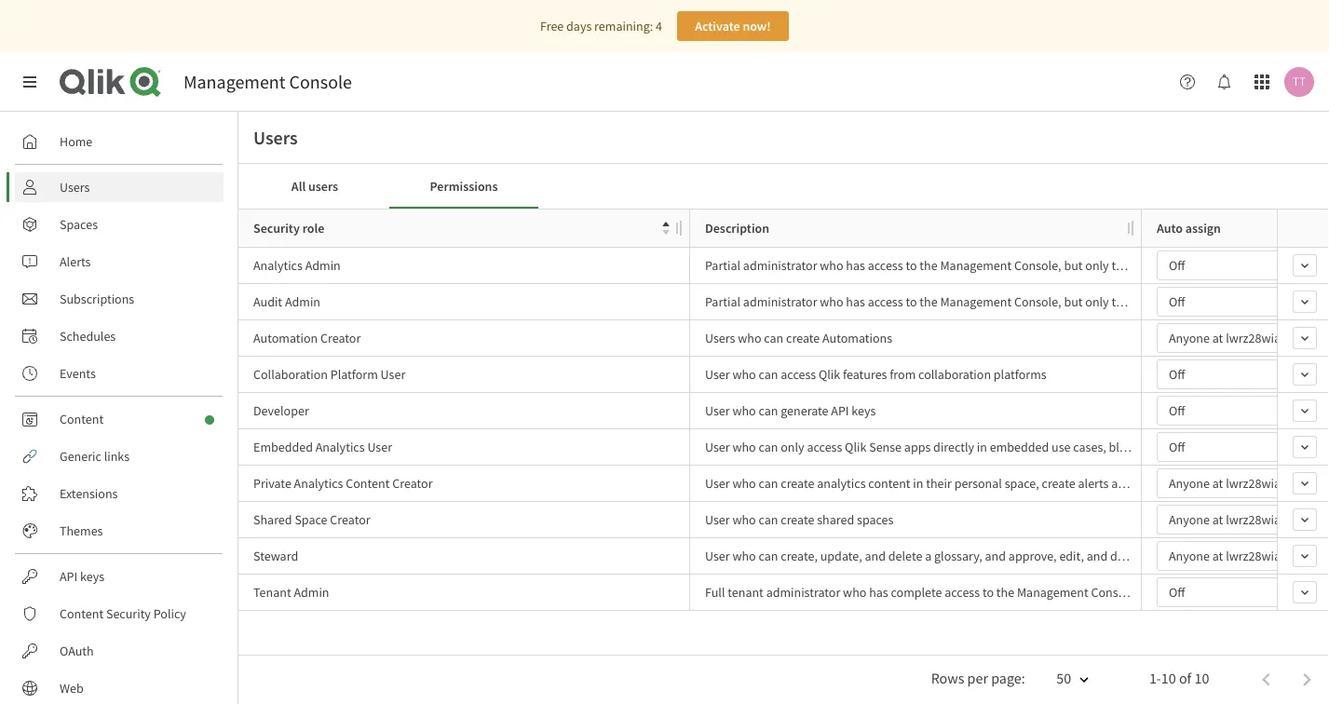 Task type: locate. For each thing, give the bounding box(es) containing it.
2 off from the top
[[1170, 294, 1186, 310]]

1 partial from the top
[[705, 257, 741, 274]]

but for the
[[1065, 257, 1083, 274]]

and right glossary,
[[986, 548, 1007, 565]]

0 vertical spatial of
[[1179, 257, 1190, 274]]

create for shared
[[781, 512, 815, 528]]

5 off field from the top
[[1157, 432, 1330, 462]]

0 vertical spatial qlik
[[819, 366, 841, 383]]

anyone down areas
[[1170, 330, 1211, 347]]

free days remaining: 4
[[541, 18, 663, 34]]

delete left a
[[889, 548, 923, 565]]

1 but from the top
[[1065, 257, 1083, 274]]

0 vertical spatial has
[[847, 257, 866, 274]]

of
[[1179, 257, 1190, 274], [1180, 670, 1192, 688]]

at down reports on the right of page
[[1213, 512, 1224, 528]]

anyone at lwrz28wiape5uky for user who can create, update, and delete a glossary, and approve, edit, and delete terms
[[1170, 548, 1321, 565]]

in left their
[[914, 475, 924, 492]]

api keys link
[[15, 562, 224, 592]]

2 vertical spatial users
[[705, 330, 736, 347]]

admin for analytics admin
[[305, 257, 341, 274]]

has
[[847, 257, 866, 274], [847, 294, 866, 310], [870, 584, 889, 601]]

2 anyone from the top
[[1170, 475, 1211, 492]]

subscriptions link
[[15, 284, 224, 314]]

who for update,
[[733, 548, 756, 565]]

users
[[253, 126, 298, 150], [60, 179, 90, 196], [705, 330, 736, 347]]

content for content
[[60, 411, 104, 428]]

lwrz28wiape5uky down reports on the right of page
[[1227, 512, 1321, 528]]

at down governance
[[1213, 330, 1224, 347]]

administrator down create,
[[767, 584, 841, 601]]

administer
[[1222, 584, 1281, 601]]

1 vertical spatial admin
[[285, 294, 321, 310]]

to left hub
[[1197, 439, 1208, 456]]

tab list
[[240, 164, 1328, 209]]

1 horizontal spatial delete
[[1111, 548, 1145, 565]]

1 off from the top
[[1170, 257, 1186, 274]]

0 horizontal spatial security
[[106, 606, 151, 623]]

Off field
[[1157, 251, 1330, 281], [1157, 287, 1330, 317], [1157, 360, 1330, 390], [1157, 396, 1330, 426], [1157, 432, 1330, 462], [1157, 578, 1330, 608]]

2 anyone at lwrz28wiape5uky from the top
[[1170, 475, 1321, 492]]

subscriptions
[[60, 291, 134, 308]]

anyone at lwrz28wiape5uky field down governance
[[1157, 323, 1330, 353]]

2 vertical spatial admin
[[294, 584, 329, 601]]

off for the
[[1170, 584, 1186, 601]]

content for content security policy
[[60, 606, 104, 623]]

of right areas
[[1179, 257, 1190, 274]]

schedules link
[[15, 322, 224, 351]]

creator
[[321, 330, 361, 347], [393, 475, 433, 492], [330, 512, 371, 528]]

generic links
[[60, 448, 130, 465]]

console,
[[1015, 257, 1062, 274], [1015, 294, 1062, 310]]

activate now! link
[[677, 11, 789, 41]]

3 off from the top
[[1170, 366, 1186, 383]]

qlik left features
[[819, 366, 841, 383]]

events link
[[15, 359, 224, 389]]

1 anyone at lwrz28wiape5uky from the top
[[1170, 330, 1321, 347]]

only left events
[[1086, 294, 1110, 310]]

0 horizontal spatial keys
[[80, 568, 104, 585]]

permissions button
[[390, 164, 539, 209]]

0 vertical spatial console,
[[1015, 257, 1062, 274]]

1 horizontal spatial security
[[253, 220, 300, 237]]

only left areas
[[1086, 257, 1110, 274]]

administrator for partial administrator who has access to the management console, but only to the areas of governance and content
[[744, 257, 818, 274]]

0 vertical spatial but
[[1065, 257, 1083, 274]]

10 down manage
[[1162, 670, 1177, 688]]

all users
[[292, 178, 338, 195]]

1 off field from the top
[[1157, 251, 1330, 281]]

extensions
[[60, 486, 118, 502]]

partial administrator who has access to the management console, but only to events off
[[705, 294, 1186, 310]]

and
[[1258, 257, 1279, 274], [1256, 439, 1277, 456], [1112, 475, 1133, 492], [865, 548, 886, 565], [986, 548, 1007, 565], [1087, 548, 1108, 565], [1199, 584, 1220, 601]]

anyone at lwrz28wiape5uky field up the administer
[[1157, 541, 1330, 571]]

console, inside 'partial administrator who has access to the management console, but only to the areas of governance and content' element
[[1015, 257, 1062, 274]]

can
[[764, 330, 784, 347], [759, 366, 779, 383], [759, 403, 779, 419], [759, 439, 779, 456], [759, 475, 779, 492], [759, 512, 779, 528], [759, 548, 779, 565]]

content right governance
[[1282, 257, 1324, 274]]

anyone at lwrz28wiape5uky down governance
[[1170, 330, 1321, 347]]

delete
[[889, 548, 923, 565], [1111, 548, 1145, 565]]

create
[[787, 330, 820, 347], [781, 475, 815, 492], [1042, 475, 1076, 492], [781, 512, 815, 528]]

use
[[1052, 439, 1071, 456]]

policy
[[153, 606, 186, 623]]

off field for user who can only access qlik sense apps directly in embedded use cases, blocking access to the hub and other inte
[[1157, 432, 1330, 462]]

can inside user who can create analytics content in their personal space, create alerts and subscription reports element
[[759, 475, 779, 492]]

user for user who can create shared spaces
[[705, 512, 730, 528]]

user who can create, update, and delete a glossary, and approve, edit, and delete terms
[[705, 548, 1179, 565]]

3 lwrz28wiape5uky from the top
[[1227, 512, 1321, 528]]

5 off from the top
[[1170, 439, 1186, 456]]

anyone down the subscription
[[1170, 512, 1211, 528]]

0 horizontal spatial 10
[[1162, 670, 1177, 688]]

10 right the 1-
[[1195, 670, 1210, 688]]

admin for audit admin
[[285, 294, 321, 310]]

users
[[309, 178, 338, 195]]

1 vertical spatial security
[[106, 606, 151, 623]]

access
[[868, 257, 904, 274], [868, 294, 904, 310], [781, 366, 817, 383], [807, 439, 843, 456], [1159, 439, 1194, 456], [945, 584, 981, 601]]

user for user who can generate api keys
[[705, 403, 730, 419]]

1 vertical spatial has
[[847, 294, 866, 310]]

only
[[1086, 257, 1110, 274], [1086, 294, 1110, 310], [781, 439, 805, 456]]

2 at from the top
[[1213, 475, 1224, 492]]

1 console, from the top
[[1015, 257, 1062, 274]]

api inside 'navigation pane' element
[[60, 568, 78, 585]]

the left areas
[[1126, 257, 1144, 274]]

0 vertical spatial api
[[832, 403, 850, 419]]

qlik
[[819, 366, 841, 383], [845, 439, 867, 456]]

partial
[[705, 257, 741, 274], [705, 294, 741, 310]]

1 vertical spatial in
[[914, 475, 924, 492]]

1 vertical spatial but
[[1065, 294, 1083, 310]]

1 anyone from the top
[[1170, 330, 1211, 347]]

0 horizontal spatial console
[[289, 70, 352, 94]]

admin down role
[[305, 257, 341, 274]]

days
[[567, 18, 592, 34]]

0 vertical spatial only
[[1086, 257, 1110, 274]]

3 anyone at lwrz28wiape5uky field from the top
[[1157, 505, 1330, 535]]

generic
[[60, 448, 101, 465]]

anyone for user who can create analytics content in their personal space, create alerts and subscription reports
[[1170, 475, 1211, 492]]

off for directly
[[1170, 439, 1186, 456]]

api
[[832, 403, 850, 419], [60, 568, 78, 585]]

0 vertical spatial content
[[60, 411, 104, 428]]

user who can create, update, and delete a glossary, and approve, edit, and delete terms element
[[705, 547, 1179, 566]]

access up partial administrator who has access to the management console, but only to events element
[[868, 257, 904, 274]]

can for update,
[[759, 548, 779, 565]]

security inside button
[[253, 220, 300, 237]]

in right directly
[[978, 439, 988, 456]]

who for api
[[733, 403, 756, 419]]

has for partial administrator who has access to the management console, but only to events off
[[847, 294, 866, 310]]

access up the subscription
[[1159, 439, 1194, 456]]

collaboration
[[919, 366, 992, 383]]

0 horizontal spatial content
[[869, 475, 911, 492]]

anyone
[[1170, 330, 1211, 347], [1170, 475, 1211, 492], [1170, 512, 1211, 528], [1170, 548, 1211, 565]]

home
[[60, 133, 93, 150]]

lwrz28wiape5uky up the administer
[[1227, 548, 1321, 565]]

anyone up terms
[[1170, 475, 1211, 492]]

2 vertical spatial only
[[781, 439, 805, 456]]

content down sense on the right
[[869, 475, 911, 492]]

tenant
[[728, 584, 764, 601]]

access up automations
[[868, 294, 904, 310]]

2 but from the top
[[1065, 294, 1083, 310]]

1 vertical spatial creator
[[393, 475, 433, 492]]

content up generic in the bottom left of the page
[[60, 411, 104, 428]]

shared
[[253, 512, 292, 528]]

blocking
[[1110, 439, 1156, 456]]

2 console, from the top
[[1015, 294, 1062, 310]]

lwrz28wiape5uky for user who can create analytics content in their personal space, create alerts and subscription reports
[[1227, 475, 1321, 492]]

0 vertical spatial partial
[[705, 257, 741, 274]]

at for user who can create analytics content in their personal space, create alerts and subscription reports
[[1213, 475, 1224, 492]]

4 anyone at lwrz28wiape5uky from the top
[[1170, 548, 1321, 565]]

partial for partial administrator who has access to the management console, but only to the areas of governance and content
[[705, 257, 741, 274]]

admin right tenant
[[294, 584, 329, 601]]

create for analytics
[[781, 475, 815, 492]]

0 vertical spatial administrator
[[744, 257, 818, 274]]

security role
[[253, 220, 325, 237]]

0 horizontal spatial users
[[60, 179, 90, 196]]

1 horizontal spatial keys
[[852, 403, 876, 419]]

the left hub
[[1211, 439, 1229, 456]]

3 anyone at lwrz28wiape5uky from the top
[[1170, 512, 1321, 528]]

1 vertical spatial partial
[[705, 294, 741, 310]]

sense
[[870, 439, 902, 456]]

anyone up manage
[[1170, 548, 1211, 565]]

analytics down embedded analytics user
[[294, 475, 343, 492]]

1 vertical spatial console,
[[1015, 294, 1062, 310]]

4 anyone from the top
[[1170, 548, 1211, 565]]

administrator up users who can create automations
[[744, 294, 818, 310]]

administrator down the description
[[744, 257, 818, 274]]

in
[[978, 439, 988, 456], [914, 475, 924, 492]]

can for api
[[759, 403, 779, 419]]

themes
[[60, 523, 103, 540]]

2 anyone at lwrz28wiape5uky field from the top
[[1157, 469, 1330, 499]]

1 horizontal spatial users
[[253, 126, 298, 150]]

2 vertical spatial analytics
[[294, 475, 343, 492]]

keys
[[852, 403, 876, 419], [80, 568, 104, 585]]

1-10 of 10
[[1150, 670, 1210, 688]]

4 lwrz28wiape5uky from the top
[[1227, 548, 1321, 565]]

1 horizontal spatial 10
[[1195, 670, 1210, 688]]

keys down features
[[852, 403, 876, 419]]

1 lwrz28wiape5uky from the top
[[1227, 330, 1321, 347]]

analytics up private analytics content creator
[[316, 439, 365, 456]]

6 off from the top
[[1170, 584, 1186, 601]]

glossary,
[[935, 548, 983, 565]]

1 horizontal spatial in
[[978, 439, 988, 456]]

and inside 'partial administrator who has access to the management console, but only to the areas of governance and content' element
[[1258, 257, 1279, 274]]

lwrz28wiape5uky down governance
[[1227, 330, 1321, 347]]

private
[[253, 475, 292, 492]]

create left automations
[[787, 330, 820, 347]]

0 vertical spatial users
[[253, 126, 298, 150]]

3 anyone from the top
[[1170, 512, 1211, 528]]

a
[[926, 548, 932, 565]]

api down themes at the bottom of the page
[[60, 568, 78, 585]]

analytics
[[253, 257, 303, 274], [316, 439, 365, 456], [294, 475, 343, 492]]

and inside user who can create analytics content in their personal space, create alerts and subscription reports element
[[1112, 475, 1133, 492]]

and right hub
[[1256, 439, 1277, 456]]

but down 'partial administrator who has access to the management console, but only to the areas of governance and content' element
[[1065, 294, 1083, 310]]

qlik left sense on the right
[[845, 439, 867, 456]]

1 vertical spatial keys
[[80, 568, 104, 585]]

new connector image
[[205, 416, 214, 425]]

content down api keys
[[60, 606, 104, 623]]

console, for events
[[1015, 294, 1062, 310]]

but left areas
[[1065, 257, 1083, 274]]

governance
[[1192, 257, 1256, 274]]

role
[[303, 220, 325, 237]]

spaces link
[[15, 210, 224, 240]]

user for user who can create, update, and delete a glossary, and approve, edit, and delete terms
[[705, 548, 730, 565]]

at right the subscription
[[1213, 475, 1224, 492]]

0 vertical spatial admin
[[305, 257, 341, 274]]

create up user who can create shared spaces
[[781, 475, 815, 492]]

1 anyone at lwrz28wiape5uky field from the top
[[1157, 323, 1330, 353]]

0 vertical spatial content
[[1282, 257, 1324, 274]]

1 vertical spatial api
[[60, 568, 78, 585]]

the
[[920, 257, 938, 274], [1126, 257, 1144, 274], [920, 294, 938, 310], [1211, 439, 1229, 456], [997, 584, 1015, 601], [1284, 584, 1302, 601]]

api right generate
[[832, 403, 850, 419]]

2 vertical spatial content
[[60, 606, 104, 623]]

1 vertical spatial content
[[346, 475, 390, 492]]

anyone for user who can create shared spaces
[[1170, 512, 1211, 528]]

administrator
[[744, 257, 818, 274], [744, 294, 818, 310], [767, 584, 841, 601]]

4 off field from the top
[[1157, 396, 1330, 426]]

admin right audit at the top left
[[285, 294, 321, 310]]

inte
[[1311, 439, 1330, 456]]

and right 'alerts'
[[1112, 475, 1133, 492]]

content down embedded analytics user
[[346, 475, 390, 492]]

4 anyone at lwrz28wiape5uky field from the top
[[1157, 541, 1330, 571]]

1 vertical spatial qlik
[[845, 439, 867, 456]]

3 off field from the top
[[1157, 360, 1330, 390]]

0 vertical spatial analytics
[[253, 257, 303, 274]]

analytics up audit admin
[[253, 257, 303, 274]]

off field for user who can access qlik features from collaboration platforms
[[1157, 360, 1330, 390]]

can inside user who can only access qlik sense apps directly in embedded use cases, blocking access to the hub and other interfaces. element
[[759, 439, 779, 456]]

security role button
[[253, 216, 670, 241]]

Anyone at lwrz28wiape5uky field
[[1157, 323, 1330, 353], [1157, 469, 1330, 499], [1157, 505, 1330, 535], [1157, 541, 1330, 571]]

1 horizontal spatial qlik
[[845, 439, 867, 456]]

alerts
[[60, 253, 91, 270]]

anyone at lwrz28wiape5uky up the administer
[[1170, 548, 1321, 565]]

anyone at lwrz28wiape5uky field down hub
[[1157, 469, 1330, 499]]

1 at from the top
[[1213, 330, 1224, 347]]

create up create,
[[781, 512, 815, 528]]

2 off field from the top
[[1157, 287, 1330, 317]]

management
[[184, 70, 286, 94], [941, 257, 1012, 274], [941, 294, 1012, 310], [1018, 584, 1089, 601]]

2 10 from the left
[[1195, 670, 1210, 688]]

security
[[253, 220, 300, 237], [106, 606, 151, 623]]

oauth link
[[15, 637, 224, 666]]

security left role
[[253, 220, 300, 237]]

1 vertical spatial analytics
[[316, 439, 365, 456]]

anyone at lwrz28wiape5uky down hub
[[1170, 475, 1321, 492]]

2 lwrz28wiape5uky from the top
[[1227, 475, 1321, 492]]

1 horizontal spatial content
[[1282, 257, 1324, 274]]

4 off from the top
[[1170, 403, 1186, 419]]

anyone at lwrz28wiape5uky down reports on the right of page
[[1170, 512, 1321, 528]]

at up the administer
[[1213, 548, 1224, 565]]

anyone at lwrz28wiape5uky field for user who can create analytics content in their personal space, create alerts and subscription reports
[[1157, 469, 1330, 499]]

to up partial administrator who has access to the management console, but only to events element
[[906, 257, 918, 274]]

lwrz28wiape5uky down 'other'
[[1227, 475, 1321, 492]]

all users button
[[240, 164, 390, 209]]

can inside user who can create, update, and delete a glossary, and approve, edit, and delete terms element
[[759, 548, 779, 565]]

but for events
[[1065, 294, 1083, 310]]

partial administrator who has access to the management console, but only to the areas of governance and content
[[705, 257, 1324, 274]]

administrator for partial administrator who has access to the management console, but only to events off
[[744, 294, 818, 310]]

1 vertical spatial users
[[60, 179, 90, 196]]

and inside user who can only access qlik sense apps directly in embedded use cases, blocking access to the hub and other interfaces. element
[[1256, 439, 1277, 456]]

at for user who can create, update, and delete a glossary, and approve, edit, and delete terms
[[1213, 548, 1224, 565]]

spaces
[[857, 512, 894, 528]]

anyone at lwrz28wiape5uky
[[1170, 330, 1321, 347], [1170, 475, 1321, 492], [1170, 512, 1321, 528], [1170, 548, 1321, 565]]

and right governance
[[1258, 257, 1279, 274]]

security up oauth link
[[106, 606, 151, 623]]

shared
[[818, 512, 855, 528]]

keys up content security policy link
[[80, 568, 104, 585]]

1 vertical spatial administrator
[[744, 294, 818, 310]]

generic links link
[[15, 442, 224, 472]]

home link
[[15, 127, 224, 157]]

0 horizontal spatial delete
[[889, 548, 923, 565]]

user
[[381, 366, 406, 383], [705, 366, 730, 383], [705, 403, 730, 419], [368, 439, 392, 456], [705, 439, 730, 456], [705, 475, 730, 492], [705, 512, 730, 528], [705, 548, 730, 565]]

1 vertical spatial only
[[1086, 294, 1110, 310]]

platform
[[331, 366, 378, 383]]

2 partial from the top
[[705, 294, 741, 310]]

and right manage
[[1199, 584, 1220, 601]]

the up collaboration
[[920, 294, 938, 310]]

off for console,
[[1170, 257, 1186, 274]]

3 at from the top
[[1213, 512, 1224, 528]]

6 off field from the top
[[1157, 578, 1330, 608]]

access up "analytics"
[[807, 439, 843, 456]]

4 at from the top
[[1213, 548, 1224, 565]]

1 horizontal spatial api
[[832, 403, 850, 419]]

1 horizontal spatial console
[[1092, 584, 1136, 601]]

full
[[705, 584, 725, 601]]

0 vertical spatial security
[[253, 220, 300, 237]]

1 vertical spatial console
[[1092, 584, 1136, 601]]

0 horizontal spatial api
[[60, 568, 78, 585]]

can for analytics
[[759, 475, 779, 492]]

to down user who can create, update, and delete a glossary, and approve, edit, and delete terms element
[[983, 584, 994, 601]]

only down user who can generate api keys at bottom
[[781, 439, 805, 456]]

oauth
[[60, 643, 94, 660]]

anyone at lwrz28wiape5uky field down reports on the right of page
[[1157, 505, 1330, 535]]

of right the 1-
[[1180, 670, 1192, 688]]

0 vertical spatial in
[[978, 439, 988, 456]]

events
[[1126, 294, 1162, 310]]

delete left terms
[[1111, 548, 1145, 565]]



Task type: describe. For each thing, give the bounding box(es) containing it.
4
[[656, 18, 663, 34]]

only for the
[[1086, 257, 1110, 274]]

assign
[[1186, 220, 1222, 237]]

0 horizontal spatial in
[[914, 475, 924, 492]]

anyone at lwrz28wiape5uky for users who can create automations
[[1170, 330, 1321, 347]]

alerts
[[1079, 475, 1109, 492]]

lwrz28wiape5uky for user who can create shared spaces
[[1227, 512, 1321, 528]]

description
[[705, 220, 770, 237]]

all
[[292, 178, 306, 195]]

features
[[843, 366, 888, 383]]

user for user who can create analytics content in their personal space, create alerts and subscription reports
[[705, 475, 730, 492]]

the down approve,
[[997, 584, 1015, 601]]

now!
[[743, 18, 771, 34]]

2 horizontal spatial users
[[705, 330, 736, 347]]

can for qlik
[[759, 366, 779, 383]]

alerts link
[[15, 247, 224, 277]]

who for access
[[733, 439, 756, 456]]

content security policy
[[60, 606, 186, 623]]

embedded
[[253, 439, 313, 456]]

50 button
[[1035, 664, 1102, 697]]

off field for full tenant administrator who has complete access to the management console to manage and administer the tenan
[[1157, 578, 1330, 608]]

tenan
[[1304, 584, 1330, 601]]

who for automations
[[738, 330, 762, 347]]

off for platforms
[[1170, 366, 1186, 383]]

2 vertical spatial administrator
[[767, 584, 841, 601]]

1 vertical spatial of
[[1180, 670, 1192, 688]]

2 vertical spatial creator
[[330, 512, 371, 528]]

partial administrator who has access to the management console, but only to the areas of governance and content element
[[705, 256, 1324, 275]]

directly
[[934, 439, 975, 456]]

analytics for embedded
[[316, 439, 365, 456]]

partial administrator who has access to the management console, but only to events element
[[705, 293, 1162, 311]]

terry turtle image
[[1285, 67, 1315, 97]]

anyone at lwrz28wiape5uky field for user who can create, update, and delete a glossary, and approve, edit, and delete terms
[[1157, 541, 1330, 571]]

1 vertical spatial content
[[869, 475, 911, 492]]

automations
[[823, 330, 893, 347]]

can for automations
[[764, 330, 784, 347]]

anyone at lwrz28wiape5uky for user who can create shared spaces
[[1170, 512, 1321, 528]]

can for shared
[[759, 512, 779, 528]]

navigation pane element
[[0, 119, 238, 705]]

embedded analytics user
[[253, 439, 392, 456]]

areas
[[1147, 257, 1176, 274]]

to inside user who can only access qlik sense apps directly in embedded use cases, blocking access to the hub and other interfaces. element
[[1197, 439, 1208, 456]]

personal
[[955, 475, 1003, 492]]

1 delete from the left
[[889, 548, 923, 565]]

api keys
[[60, 568, 104, 585]]

audit admin
[[253, 294, 321, 310]]

the left tenan
[[1284, 584, 1302, 601]]

anyone for users who can create automations
[[1170, 330, 1211, 347]]

partial for partial administrator who has access to the management console, but only to events off
[[705, 294, 741, 310]]

activate now!
[[695, 18, 771, 34]]

other
[[1279, 439, 1308, 456]]

keys inside 'navigation pane' element
[[80, 568, 104, 585]]

1 10 from the left
[[1162, 670, 1177, 688]]

and right update,
[[865, 548, 886, 565]]

anyone at lwrz28wiape5uky field for users who can create automations
[[1157, 323, 1330, 353]]

users link
[[15, 172, 224, 202]]

approve,
[[1009, 548, 1057, 565]]

who for shared
[[733, 512, 756, 528]]

user for user who can access qlik features from collaboration platforms
[[705, 366, 730, 383]]

automation
[[253, 330, 318, 347]]

admin for tenant admin
[[294, 584, 329, 601]]

generate
[[781, 403, 829, 419]]

at for users who can create automations
[[1213, 330, 1224, 347]]

and inside full tenant administrator who has complete access to the management console to manage and administer the tenant element
[[1199, 584, 1220, 601]]

events
[[60, 365, 96, 382]]

0 vertical spatial console
[[289, 70, 352, 94]]

user who can create analytics content in their personal space, create alerts and subscription reports
[[705, 475, 1245, 492]]

auto
[[1157, 220, 1184, 237]]

analytics for private
[[294, 475, 343, 492]]

space
[[295, 512, 328, 528]]

links
[[104, 448, 130, 465]]

create left 'alerts'
[[1042, 475, 1076, 492]]

update,
[[821, 548, 863, 565]]

create,
[[781, 548, 818, 565]]

user who can only access qlik sense apps directly in embedded use cases, blocking access to the hub and other interfaces. element
[[705, 438, 1330, 457]]

embedded
[[990, 439, 1050, 456]]

to up 'from'
[[906, 294, 918, 310]]

schedules
[[60, 328, 116, 345]]

per
[[968, 670, 989, 688]]

2 vertical spatial has
[[870, 584, 889, 601]]

console, for the
[[1015, 257, 1062, 274]]

to left manage
[[1138, 584, 1150, 601]]

who for analytics
[[733, 475, 756, 492]]

management console
[[184, 70, 352, 94]]

anyone at lwrz28wiape5uky for user who can create analytics content in their personal space, create alerts and subscription reports
[[1170, 475, 1321, 492]]

subscription
[[1136, 475, 1203, 492]]

automation creator
[[253, 330, 361, 347]]

edit,
[[1060, 548, 1085, 565]]

from
[[890, 366, 916, 383]]

to left events
[[1112, 294, 1124, 310]]

hub
[[1232, 439, 1253, 456]]

extensions link
[[15, 479, 224, 509]]

content link
[[15, 404, 224, 434]]

spaces
[[60, 216, 98, 233]]

0 vertical spatial keys
[[852, 403, 876, 419]]

reports
[[1206, 475, 1245, 492]]

tenant admin
[[253, 584, 329, 601]]

space,
[[1005, 475, 1040, 492]]

the up partial administrator who has access to the management console, but only to events element
[[920, 257, 938, 274]]

content security policy link
[[15, 599, 224, 629]]

user for user who can only access qlik sense apps directly in embedded use cases, blocking access to the hub and other inte
[[705, 439, 730, 456]]

off field for partial administrator who has access to the management console, but only to the areas of governance and content
[[1157, 251, 1330, 281]]

management console element
[[184, 70, 352, 94]]

user who can generate api keys
[[705, 403, 876, 419]]

manage
[[1152, 584, 1196, 601]]

user who can create analytics content in their personal space, create alerts and subscription reports element
[[705, 474, 1245, 493]]

and right edit,
[[1087, 548, 1108, 565]]

activate
[[695, 18, 741, 34]]

user who can create shared spaces
[[705, 512, 894, 528]]

anyone for user who can create, update, and delete a glossary, and approve, edit, and delete terms
[[1170, 548, 1211, 565]]

50
[[1057, 670, 1072, 688]]

access down glossary,
[[945, 584, 981, 601]]

apps
[[905, 439, 931, 456]]

to left areas
[[1112, 257, 1124, 274]]

0 horizontal spatial qlik
[[819, 366, 841, 383]]

off field for user who can generate api keys
[[1157, 396, 1330, 426]]

create for automations
[[787, 330, 820, 347]]

full tenant administrator who has complete access to the management console to manage and administer the tenant element
[[705, 583, 1330, 602]]

full tenant administrator who has complete access to the management console to manage and administer the tenan
[[705, 584, 1330, 601]]

access down users who can create automations
[[781, 366, 817, 383]]

rows per page:
[[932, 670, 1026, 688]]

0 vertical spatial creator
[[321, 330, 361, 347]]

steward
[[253, 548, 298, 565]]

lwrz28wiape5uky for user who can create, update, and delete a glossary, and approve, edit, and delete terms
[[1227, 548, 1321, 565]]

user who can only access qlik sense apps directly in embedded use cases, blocking access to the hub and other inte
[[705, 439, 1330, 456]]

users who can create automations
[[705, 330, 893, 347]]

tab list containing all users
[[240, 164, 1328, 209]]

complete
[[891, 584, 943, 601]]

collaboration
[[253, 366, 328, 383]]

users inside 'navigation pane' element
[[60, 179, 90, 196]]

anyone at lwrz28wiape5uky field for user who can create shared spaces
[[1157, 505, 1330, 535]]

analytics
[[818, 475, 866, 492]]

off field for partial administrator who has access to the management console, but only to events
[[1157, 287, 1330, 317]]

can for access
[[759, 439, 779, 456]]

close sidebar menu image
[[22, 75, 37, 89]]

only for events
[[1086, 294, 1110, 310]]

lwrz28wiape5uky for users who can create automations
[[1227, 330, 1321, 347]]

who for qlik
[[733, 366, 756, 383]]

1-
[[1150, 670, 1162, 688]]

security inside 'navigation pane' element
[[106, 606, 151, 623]]

free
[[541, 18, 564, 34]]

2 delete from the left
[[1111, 548, 1145, 565]]

audit
[[253, 294, 282, 310]]

remaining:
[[595, 18, 653, 34]]

has for partial administrator who has access to the management console, but only to the areas of governance and content
[[847, 257, 866, 274]]

at for user who can create shared spaces
[[1213, 512, 1224, 528]]

rows
[[932, 670, 965, 688]]



Task type: vqa. For each thing, say whether or not it's contained in the screenshot.
middle new
no



